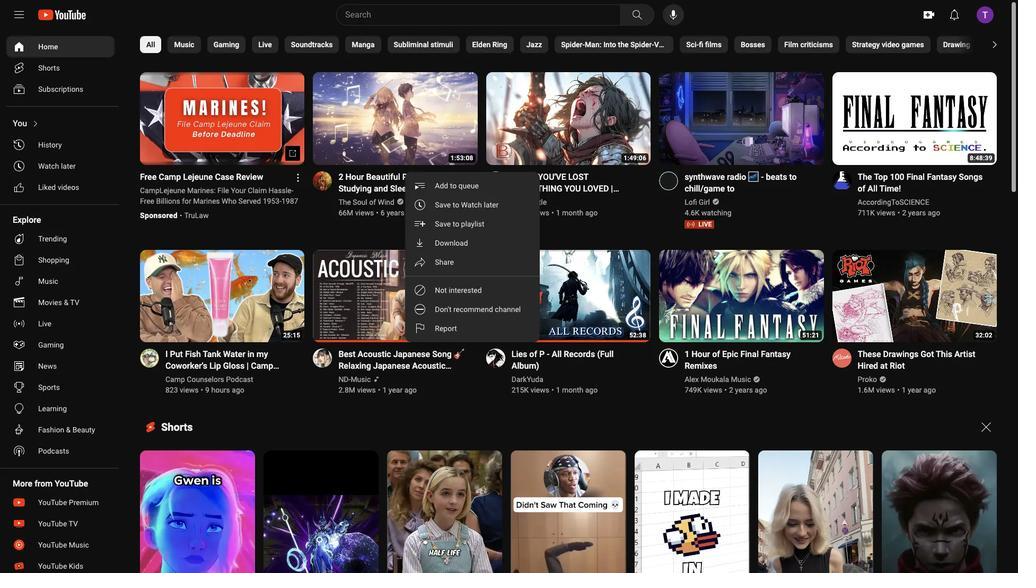 Task type: describe. For each thing, give the bounding box(es) containing it.
views for these drawings got this artist hired at riot
[[877, 386, 896, 394]]

2 inside 2 hour beautiful piano music for studying and sleeping 【bgm】
[[339, 172, 344, 182]]

views for best acoustic japanese song 🎸 relaxing japanese acoustic music
[[357, 386, 376, 394]]

recommend
[[453, 305, 493, 314]]

girl
[[699, 198, 710, 206]]

epic inside the when you've lost everything you loved | beautiful emotional epic music mix & inspiration mix
[[589, 195, 605, 205]]

proko image
[[833, 349, 852, 368]]

lejeune
[[183, 172, 213, 182]]

more
[[13, 479, 32, 489]]

ago for water
[[232, 386, 244, 394]]

from
[[35, 479, 53, 489]]

749k views
[[685, 386, 723, 394]]

this
[[936, 349, 953, 359]]

beats
[[766, 172, 788, 182]]

drawing
[[944, 40, 971, 49]]

8:48:39 link
[[833, 72, 997, 166]]

1:53:08 link
[[313, 72, 478, 166]]

(full
[[597, 349, 614, 359]]

podcasts
[[38, 447, 69, 455]]

749k
[[685, 386, 702, 394]]

0 horizontal spatial acoustic
[[358, 349, 391, 359]]

your
[[231, 186, 246, 194]]

🌌
[[749, 172, 759, 182]]

0 vertical spatial japanese
[[393, 349, 430, 359]]

lofi girl
[[685, 198, 710, 206]]

0 vertical spatial watch
[[38, 162, 59, 170]]

games
[[902, 40, 925, 49]]

1 hour of epic final fantasy remixes by alex moukala music 749,459 views 2 years ago 51 minutes element
[[685, 349, 811, 372]]

youtube for music
[[38, 541, 67, 549]]

save for save to watch later
[[435, 201, 451, 209]]

lofi girl image
[[660, 171, 679, 190]]

2 for the top 100 final fantasy songs of all time!
[[903, 208, 907, 217]]

mix inside 'i put fish tank water in my coworker's lip gloss | camp counselors podcast episode trail mix 10'
[[184, 384, 198, 394]]

these
[[858, 349, 882, 359]]

epic battle image
[[486, 171, 505, 190]]

8:48:39
[[970, 154, 993, 162]]

beauty
[[73, 426, 95, 434]]

nd music image
[[313, 349, 332, 368]]

trulaw
[[184, 211, 209, 219]]

proko
[[858, 375, 878, 384]]

1 horizontal spatial mix
[[512, 207, 526, 217]]

25:15
[[283, 332, 300, 339]]

ago for you
[[586, 208, 598, 217]]

1 for when you've lost everything you loved | beautiful emotional epic music mix & inspiration mix
[[556, 208, 561, 217]]

year for acoustic
[[389, 386, 403, 394]]

accordingtoscience
[[858, 198, 930, 206]]

later inside the save to watch later option
[[484, 201, 499, 209]]

0 horizontal spatial gaming
[[38, 341, 64, 349]]

youtube up youtube premium
[[55, 479, 88, 489]]

all inside the top 100 final fantasy songs of all time!
[[868, 183, 878, 193]]

51 minutes, 21 seconds element
[[803, 332, 820, 339]]

lofi girl link
[[685, 197, 711, 207]]

list box containing add to queue
[[405, 172, 540, 342]]

gaming inside tab list
[[214, 40, 239, 49]]

lofi
[[685, 198, 697, 206]]

epic battle link
[[512, 197, 548, 207]]

the soul of wind link
[[339, 197, 395, 207]]

the for the soul of wind
[[339, 198, 351, 206]]

darkyuda link
[[512, 374, 544, 385]]

1 hour of epic final fantasy remixes
[[685, 349, 791, 371]]

artist
[[955, 349, 976, 359]]

when you've lost everything you loved | beautiful emotional epic music mix & inspiration mix by epic battle 927,791 views 1 month ago 1 hour, 49 minutes element
[[512, 171, 638, 217]]

of right soul
[[369, 198, 376, 206]]

52:38
[[630, 332, 647, 339]]

video
[[882, 40, 900, 49]]

lies of p  - all records  (full album)
[[512, 349, 614, 371]]

month for loved
[[562, 208, 584, 217]]

subscriptions
[[38, 85, 83, 93]]

epic inside "link"
[[512, 198, 526, 206]]

of inside 1 hour of epic final fantasy remixes
[[713, 349, 720, 359]]

month for records
[[562, 386, 584, 394]]

in
[[248, 349, 255, 359]]

live status
[[685, 220, 715, 228]]

movies
[[38, 298, 62, 307]]

camplejeune
[[140, 186, 185, 194]]

1 vertical spatial live
[[38, 319, 51, 328]]

32:02
[[976, 332, 993, 339]]

fish
[[185, 349, 201, 359]]

free inside "link"
[[140, 172, 157, 182]]

counselors up 10
[[187, 375, 224, 384]]

ago for 🎸
[[405, 386, 417, 394]]

1 horizontal spatial acoustic
[[412, 361, 446, 371]]

🎸
[[454, 349, 465, 359]]

beautiful inside the when you've lost everything you loved | beautiful emotional epic music mix & inspiration mix
[[512, 195, 546, 205]]

1 spider- from the left
[[561, 40, 585, 49]]

elden
[[473, 40, 491, 49]]

riot
[[890, 361, 905, 371]]

- for all
[[547, 349, 550, 359]]

don't
[[435, 305, 452, 314]]

save for save to playlist
[[435, 220, 451, 228]]

man:
[[585, 40, 602, 49]]

hour for of
[[692, 349, 711, 359]]

6
[[381, 208, 385, 217]]

live
[[699, 220, 713, 228]]

i put fish tank water in my coworker's lip gloss | camp counselors podcast episode trail mix 10 by camp counselors podcast 823 views 9 hours ago 25 minutes element
[[166, 349, 292, 394]]

relaxing
[[339, 361, 371, 371]]

1 hour, 53 minutes, 8 seconds element
[[451, 154, 474, 162]]

trending
[[38, 235, 67, 243]]

fashion & beauty
[[38, 426, 95, 434]]

camplejeune marines: file your claim hassle- free billions for marines who served 1953-1987
[[140, 186, 298, 205]]

2.8m
[[339, 386, 355, 394]]

comedy
[[990, 40, 1017, 49]]

1 year ago for riot
[[902, 386, 937, 394]]

case
[[215, 172, 234, 182]]

best
[[339, 349, 356, 359]]

watch inside option
[[461, 201, 482, 209]]

views for the top 100 final fantasy songs of all time!
[[877, 208, 896, 217]]

music inside the when you've lost everything you loved | beautiful emotional epic music mix & inspiration mix
[[607, 195, 630, 205]]

2 horizontal spatial mix
[[578, 207, 592, 217]]

1 for best acoustic japanese song 🎸 relaxing japanese acoustic music
[[383, 386, 387, 394]]

& for beauty
[[66, 426, 71, 434]]

shopping
[[38, 256, 69, 264]]

save to playlist option
[[405, 214, 540, 233]]

215k
[[512, 386, 529, 394]]

file
[[218, 186, 229, 194]]

accordingtoscience link
[[858, 197, 931, 207]]

2 for 1 hour of epic final fantasy remixes
[[730, 386, 734, 394]]

32 minutes, 2 seconds element
[[976, 332, 993, 339]]

piano
[[403, 172, 424, 182]]

ago for final
[[755, 386, 768, 394]]

& for tv
[[64, 298, 68, 307]]

711k views
[[858, 208, 896, 217]]

don't recommend channel option
[[405, 300, 540, 319]]

and
[[374, 183, 388, 193]]

to down radio
[[727, 183, 735, 193]]

strategy video games
[[853, 40, 925, 49]]

8 hours, 48 minutes, 39 seconds element
[[970, 154, 993, 162]]

put
[[170, 349, 183, 359]]

verse
[[655, 40, 674, 49]]

1 month ago for loved
[[556, 208, 598, 217]]

1:35:09
[[451, 332, 474, 339]]

1 vertical spatial shorts
[[161, 421, 193, 434]]

youtube tv
[[38, 519, 78, 528]]

ago for all
[[586, 386, 598, 394]]

to right beats at the right top
[[790, 172, 797, 182]]

camp counselors podcast image
[[140, 349, 159, 368]]

studying
[[339, 183, 372, 193]]

the top 100 final fantasy songs of all time! by accordingtoscience 711,719 views 2 years ago 8 hours, 48 minutes element
[[858, 171, 985, 194]]

beautiful inside 2 hour beautiful piano music for studying and sleeping 【bgm】
[[366, 172, 400, 182]]

album)
[[512, 361, 540, 371]]

soul
[[353, 198, 368, 206]]

1:35:09 link
[[313, 250, 478, 343]]

of inside lies of p  - all records  (full album)
[[530, 349, 538, 359]]

1953-
[[263, 197, 282, 205]]

subliminal stimuli
[[394, 40, 453, 49]]

lies of p  - all records  (full album) link
[[512, 349, 638, 372]]

1 hour of epic final fantasy remixes link
[[685, 349, 811, 372]]

i
[[166, 349, 168, 359]]

1 inside 1 hour of epic final fantasy remixes
[[685, 349, 690, 359]]

news
[[38, 362, 57, 370]]

the for the top 100 final fantasy songs of all time!
[[858, 172, 873, 182]]

to for playlist
[[453, 220, 459, 228]]

to for queue
[[450, 181, 457, 190]]

views for lies of p  - all records  (full album)
[[531, 386, 550, 394]]

these drawings got this artist hired at riot
[[858, 349, 976, 371]]



Task type: locate. For each thing, give the bounding box(es) containing it.
1 horizontal spatial epic
[[589, 195, 605, 205]]

of up remixes
[[713, 349, 720, 359]]

ago down the 'sleeping'
[[406, 208, 419, 217]]

ago right "hours" on the bottom left
[[232, 386, 244, 394]]

| inside the when you've lost everything you loved | beautiful emotional epic music mix & inspiration mix
[[611, 183, 614, 193]]

& left the beauty
[[66, 426, 71, 434]]

2
[[339, 172, 344, 182], [903, 208, 907, 217], [730, 386, 734, 394]]

1 vertical spatial for
[[182, 197, 191, 205]]

bosses
[[741, 40, 766, 49]]

51:21
[[803, 332, 820, 339]]

month down emotional
[[562, 208, 584, 217]]

epic up 927k
[[512, 198, 526, 206]]

report
[[435, 324, 457, 333]]

0 vertical spatial camp
[[159, 172, 181, 182]]

ago down the lies of p  - all records  (full album) link
[[586, 386, 598, 394]]

2 hour beautiful piano music for studying and sleeping 【bgm】 by the soul of wind 66,803,524 views 6 years ago 1 hour, 53 minutes element
[[339, 171, 465, 194]]

1 horizontal spatial for
[[452, 172, 462, 182]]

927k views
[[512, 208, 550, 217]]

ago for artist
[[924, 386, 937, 394]]

camp up camplejeune
[[159, 172, 181, 182]]

1 year ago down the best acoustic japanese song 🎸 relaxing japanese acoustic music
[[383, 386, 417, 394]]

66m
[[339, 208, 354, 217]]

time!
[[880, 183, 902, 193]]

of left p
[[530, 349, 538, 359]]

month down lies of p  - all records  (full album) by darkyuda 215,427 views 1 month ago 52 minutes element
[[562, 386, 584, 394]]

1 vertical spatial camp
[[251, 361, 273, 371]]

these drawings got this artist hired at riot by proko 1,649,229 views 1 year ago 32 minutes element
[[858, 349, 985, 372]]

ago down the top 100 final fantasy songs of all time! by accordingtoscience 711,719 views 2 years ago 8 hours, 48 minutes element
[[928, 208, 941, 217]]

2 1 month ago from the top
[[556, 386, 598, 394]]

1 horizontal spatial watch
[[461, 201, 482, 209]]

download
[[435, 239, 468, 247]]

hour up remixes
[[692, 349, 711, 359]]

1 vertical spatial &
[[64, 298, 68, 307]]

claim
[[248, 186, 267, 194]]

camp inside "link"
[[159, 172, 181, 182]]

hour inside 1 hour of epic final fantasy remixes
[[692, 349, 711, 359]]

1 vertical spatial fantasy
[[761, 349, 791, 359]]

ago down loved
[[586, 208, 598, 217]]

year down these drawings got this artist hired at riot on the right of the page
[[908, 386, 922, 394]]

| inside 'i put fish tank water in my coworker's lip gloss | camp counselors podcast episode trail mix 10'
[[247, 361, 249, 371]]

1 horizontal spatial gaming
[[214, 40, 239, 49]]

0 horizontal spatial spider-
[[561, 40, 585, 49]]

1 vertical spatial gaming
[[38, 341, 64, 349]]

water
[[223, 349, 246, 359]]

1 vertical spatial 1 month ago
[[556, 386, 598, 394]]

2 vertical spatial 2
[[730, 386, 734, 394]]

1 vertical spatial beautiful
[[512, 195, 546, 205]]

1 horizontal spatial all
[[552, 349, 562, 359]]

0 vertical spatial later
[[61, 162, 76, 170]]

shopping link
[[6, 249, 115, 271], [6, 249, 115, 271]]

1 vertical spatial month
[[562, 386, 584, 394]]

synthwave radio 🌌 - beats to chill/game to link
[[685, 171, 811, 194]]

not interested option
[[405, 281, 540, 300]]

tv down youtube premium
[[69, 519, 78, 528]]

1 vertical spatial hour
[[692, 349, 711, 359]]

watch down history
[[38, 162, 59, 170]]

0 horizontal spatial epic
[[512, 198, 526, 206]]

1 for these drawings got this artist hired at riot
[[902, 386, 906, 394]]

ago
[[406, 208, 419, 217], [586, 208, 598, 217], [928, 208, 941, 217], [232, 386, 244, 394], [405, 386, 417, 394], [586, 386, 598, 394], [755, 386, 768, 394], [924, 386, 937, 394]]

ago down the best acoustic japanese song 🎸 relaxing japanese acoustic music
[[405, 386, 417, 394]]

2 vertical spatial &
[[66, 426, 71, 434]]

year down the best acoustic japanese song 🎸 relaxing japanese acoustic music
[[389, 386, 403, 394]]

1 horizontal spatial the
[[858, 172, 873, 182]]

add to queue option
[[405, 176, 540, 195]]

1 year ago down these drawings got this artist hired at riot link
[[902, 386, 937, 394]]

mix left 10
[[184, 384, 198, 394]]

these drawings got this artist hired at riot link
[[858, 349, 985, 372]]

1 vertical spatial free
[[140, 197, 154, 205]]

1 horizontal spatial -
[[762, 172, 764, 182]]

darkyuda image
[[486, 349, 505, 368]]

1 vertical spatial later
[[484, 201, 499, 209]]

alex moukala music
[[685, 375, 752, 384]]

live left soundtracks
[[259, 40, 272, 49]]

32:02 link
[[833, 250, 997, 343]]

1 right 2.8m views
[[383, 386, 387, 394]]

later down epic battle icon
[[484, 201, 499, 209]]

1 vertical spatial tv
[[69, 519, 78, 528]]

final up alex moukala music link in the bottom of the page
[[741, 349, 759, 359]]

avatar image image
[[977, 6, 994, 23]]

battle
[[528, 198, 547, 206]]

52 minutes, 38 seconds element
[[630, 332, 647, 339]]

subscriptions link
[[6, 79, 115, 100], [6, 79, 115, 100]]

2 years ago for fantasy
[[903, 208, 941, 217]]

save down 【bgm】
[[435, 201, 451, 209]]

100
[[890, 172, 905, 182]]

hassle-
[[269, 186, 294, 194]]

who
[[222, 197, 237, 205]]

hours
[[211, 386, 230, 394]]

711k
[[858, 208, 875, 217]]

save to watch later
[[435, 201, 499, 209]]

download option
[[405, 233, 540, 253]]

0 vertical spatial gaming
[[214, 40, 239, 49]]

1 vertical spatial save
[[435, 220, 451, 228]]

views left 10
[[180, 386, 199, 394]]

best acoustic japanese song 🎸 relaxing japanese acoustic music link
[[339, 349, 465, 383]]

camp
[[159, 172, 181, 182], [251, 361, 273, 371], [166, 375, 185, 384]]

camp counselors podcast link
[[166, 374, 254, 385]]

epic battle
[[512, 198, 547, 206]]

shorts down "823 views"
[[161, 421, 193, 434]]

2 save from the top
[[435, 220, 451, 228]]

views down "darkyuda" link
[[531, 386, 550, 394]]

inspiration
[[535, 207, 576, 217]]

the top 100 final fantasy songs of all time! link
[[858, 171, 985, 194]]

epic down loved
[[589, 195, 605, 205]]

youtube for kids
[[38, 562, 67, 570]]

2 vertical spatial all
[[552, 349, 562, 359]]

2 horizontal spatial all
[[868, 183, 878, 193]]

& down epic battle
[[528, 207, 533, 217]]

views right 1.6m
[[877, 386, 896, 394]]

learning
[[38, 404, 67, 413]]

1 vertical spatial final
[[741, 349, 759, 359]]

1 vertical spatial japanese
[[373, 361, 410, 371]]

top
[[874, 172, 888, 182]]

0 horizontal spatial 2
[[339, 172, 344, 182]]

0 vertical spatial month
[[562, 208, 584, 217]]

into
[[604, 40, 617, 49]]

tab list
[[140, 30, 1019, 59]]

nd-music link
[[339, 374, 372, 385]]

podcast up 9 hours ago
[[211, 373, 242, 383]]

52:38 link
[[486, 250, 651, 343]]

1 horizontal spatial live
[[259, 40, 272, 49]]

all inside tab list
[[146, 40, 155, 49]]

podcast down gloss
[[226, 375, 253, 384]]

1 vertical spatial watch
[[461, 201, 482, 209]]

Search text field
[[345, 8, 619, 22]]

best acoustic japanese song 🎸 relaxing japanese acoustic music by nd-music 2,810,788 views 1 year ago 1 hour, 35 minutes element
[[339, 349, 465, 383]]

you
[[13, 118, 27, 128]]

- for beats
[[762, 172, 764, 182]]

to inside option
[[453, 201, 459, 209]]

2 month from the top
[[562, 386, 584, 394]]

0 horizontal spatial beautiful
[[366, 172, 400, 182]]

0 horizontal spatial shorts
[[38, 64, 60, 72]]

1 down emotional
[[556, 208, 561, 217]]

videos
[[58, 183, 79, 192]]

1 right '215k views'
[[556, 386, 561, 394]]

1 down riot at the right bottom of the page
[[902, 386, 906, 394]]

music
[[174, 40, 195, 49], [426, 172, 450, 182], [607, 195, 630, 205], [38, 277, 58, 285], [339, 373, 362, 383], [351, 375, 371, 384], [731, 375, 752, 384], [69, 541, 89, 549]]

0 vertical spatial final
[[907, 172, 925, 182]]

tab list containing all
[[140, 30, 1019, 59]]

lies of p  - all records  (full album) by darkyuda 215,427 views 1 month ago 52 minutes element
[[512, 349, 638, 372]]

0 horizontal spatial final
[[741, 349, 759, 359]]

final inside 1 hour of epic final fantasy remixes
[[741, 349, 759, 359]]

final inside the top 100 final fantasy songs of all time!
[[907, 172, 925, 182]]

beautiful up 927k views
[[512, 195, 546, 205]]

- right p
[[547, 349, 550, 359]]

| right loved
[[611, 183, 614, 193]]

month
[[562, 208, 584, 217], [562, 386, 584, 394]]

views down nd-music link at the left bottom of the page
[[357, 386, 376, 394]]

the inside the top 100 final fantasy songs of all time!
[[858, 172, 873, 182]]

youtube for tv
[[38, 519, 67, 528]]

of right accordingtoscience icon
[[858, 183, 866, 193]]

views for 1 hour of epic final fantasy remixes
[[704, 386, 723, 394]]

0 vertical spatial &
[[528, 207, 533, 217]]

1 year from the left
[[389, 386, 403, 394]]

movies & tv
[[38, 298, 79, 307]]

years right 6
[[387, 208, 405, 217]]

epic up alex moukala music link in the bottom of the page
[[723, 349, 739, 359]]

2 horizontal spatial epic
[[723, 349, 739, 359]]

1 month ago for records
[[556, 386, 598, 394]]

0 vertical spatial for
[[452, 172, 462, 182]]

got
[[921, 349, 935, 359]]

ago for fantasy
[[928, 208, 941, 217]]

views for 2 hour beautiful piano music for studying and sleeping 【bgm】
[[355, 208, 374, 217]]

2 year from the left
[[908, 386, 922, 394]]

1 hour, 49 minutes, 6 seconds element
[[624, 154, 647, 162]]

spider- right the
[[631, 40, 655, 49]]

0 horizontal spatial for
[[182, 197, 191, 205]]

at
[[881, 361, 888, 371]]

the
[[618, 40, 629, 49]]

1 horizontal spatial shorts
[[161, 421, 193, 434]]

views down 'battle'
[[531, 208, 550, 217]]

epic inside 1 hour of epic final fantasy remixes
[[723, 349, 739, 359]]

to down add to queue
[[453, 201, 459, 209]]

1 vertical spatial 2
[[903, 208, 907, 217]]

final right '100'
[[907, 172, 925, 182]]

2 spider- from the left
[[631, 40, 655, 49]]

0 vertical spatial live
[[259, 40, 272, 49]]

counselors inside 'i put fish tank water in my coworker's lip gloss | camp counselors podcast episode trail mix 10'
[[166, 373, 209, 383]]

youtube for premium
[[38, 498, 67, 507]]

0 horizontal spatial all
[[146, 40, 155, 49]]

channel
[[495, 305, 521, 314]]

podcasts link
[[6, 440, 115, 462], [6, 440, 115, 462]]

66m views
[[339, 208, 374, 217]]

0 vertical spatial fantasy
[[927, 172, 957, 182]]

0 horizontal spatial watch
[[38, 162, 59, 170]]

| down the in
[[247, 361, 249, 371]]

views down the soul of wind
[[355, 208, 374, 217]]

1 save from the top
[[435, 201, 451, 209]]

free up "sponsored"
[[140, 197, 154, 205]]

0 horizontal spatial |
[[247, 361, 249, 371]]

years down alex moukala music link in the bottom of the page
[[736, 386, 753, 394]]

youtube down more from youtube
[[38, 498, 67, 507]]

1 month ago down emotional
[[556, 208, 598, 217]]

you link
[[6, 113, 115, 134], [6, 113, 115, 134]]

0 horizontal spatial live
[[38, 319, 51, 328]]

for up trulaw
[[182, 197, 191, 205]]

【bgm】
[[425, 183, 461, 193]]

4.6k
[[685, 208, 700, 217]]

remixes
[[685, 361, 718, 371]]

watch down add to queue option at the top
[[461, 201, 482, 209]]

acoustic
[[358, 349, 391, 359], [412, 361, 446, 371]]

fantasy inside 1 hour of epic final fantasy remixes
[[761, 349, 791, 359]]

0 vertical spatial beautiful
[[366, 172, 400, 182]]

for inside 2 hour beautiful piano music for studying and sleeping 【bgm】
[[452, 172, 462, 182]]

1 horizontal spatial beautiful
[[512, 195, 546, 205]]

1 horizontal spatial fantasy
[[927, 172, 957, 182]]

ago down these drawings got this artist hired at riot link
[[924, 386, 937, 394]]

save inside option
[[435, 201, 451, 209]]

2 horizontal spatial 2
[[903, 208, 907, 217]]

the soul of wind
[[339, 198, 395, 206]]

2 vertical spatial camp
[[166, 375, 185, 384]]

0 horizontal spatial years
[[387, 208, 405, 217]]

of
[[858, 183, 866, 193], [369, 198, 376, 206], [530, 349, 538, 359], [713, 349, 720, 359]]

- right 🌌
[[762, 172, 764, 182]]

0 vertical spatial 2
[[339, 172, 344, 182]]

1 free from the top
[[140, 172, 157, 182]]

0 vertical spatial save
[[435, 201, 451, 209]]

1 1 month ago from the top
[[556, 208, 598, 217]]

1 year ago
[[383, 386, 417, 394], [902, 386, 937, 394]]

0 horizontal spatial mix
[[184, 384, 198, 394]]

save to watch later option
[[405, 195, 540, 214]]

1 vertical spatial 2 years ago
[[730, 386, 768, 394]]

coworker's
[[166, 361, 207, 371]]

views down the accordingtoscience
[[877, 208, 896, 217]]

beautiful up and
[[366, 172, 400, 182]]

1 horizontal spatial later
[[484, 201, 499, 209]]

0 horizontal spatial the
[[339, 198, 351, 206]]

1 horizontal spatial |
[[611, 183, 614, 193]]

2 years ago down the 1 hour of epic final fantasy remixes link
[[730, 386, 768, 394]]

0 vertical spatial tv
[[70, 298, 79, 307]]

hour for beautiful
[[346, 172, 364, 182]]

sleeping
[[390, 183, 423, 193]]

share option
[[405, 253, 540, 272]]

0 horizontal spatial 1 year ago
[[383, 386, 417, 394]]

mix down epic battle
[[512, 207, 526, 217]]

camp inside 'i put fish tank water in my coworker's lip gloss | camp counselors podcast episode trail mix 10'
[[251, 361, 273, 371]]

1987
[[282, 197, 298, 205]]

1 horizontal spatial final
[[907, 172, 925, 182]]

all inside lies of p  - all records  (full album)
[[552, 349, 562, 359]]

1 month ago down lies of p  - all records  (full album) by darkyuda 215,427 views 1 month ago 52 minutes element
[[556, 386, 598, 394]]

moukala
[[701, 375, 730, 384]]

0 vertical spatial 1 month ago
[[556, 208, 598, 217]]

spider-
[[561, 40, 585, 49], [631, 40, 655, 49]]

2 up studying in the left of the page
[[339, 172, 344, 182]]

shorts down home
[[38, 64, 60, 72]]

for right add
[[452, 172, 462, 182]]

japanese right relaxing
[[373, 361, 410, 371]]

share
[[435, 258, 454, 266]]

live down movies
[[38, 319, 51, 328]]

years for sleeping
[[387, 208, 405, 217]]

free up camplejeune
[[140, 172, 157, 182]]

- inside synthwave radio 🌌 - beats to chill/game to
[[762, 172, 764, 182]]

year for riot
[[908, 386, 922, 394]]

0 vertical spatial -
[[762, 172, 764, 182]]

records
[[564, 349, 595, 359]]

2 years ago down accordingtoscience link
[[903, 208, 941, 217]]

nd-music
[[339, 375, 371, 384]]

2 down alex moukala music link in the bottom of the page
[[730, 386, 734, 394]]

2 years ago
[[903, 208, 941, 217], [730, 386, 768, 394]]

film
[[785, 40, 799, 49]]

queue
[[459, 181, 479, 190]]

alex moukala music image
[[660, 349, 679, 368]]

0 horizontal spatial hour
[[346, 172, 364, 182]]

0 vertical spatial |
[[611, 183, 614, 193]]

1 month from the top
[[562, 208, 584, 217]]

0 horizontal spatial later
[[61, 162, 76, 170]]

the soul of wind image
[[313, 171, 332, 190]]

215k views
[[512, 386, 550, 394]]

podcast inside 'i put fish tank water in my coworker's lip gloss | camp counselors podcast episode trail mix 10'
[[211, 373, 242, 383]]

loved
[[583, 183, 609, 193]]

hour up studying in the left of the page
[[346, 172, 364, 182]]

counselors down coworker's
[[166, 373, 209, 383]]

camp up trail
[[166, 375, 185, 384]]

years for time!
[[909, 208, 926, 217]]

to for watch
[[453, 201, 459, 209]]

camp down my
[[251, 361, 273, 371]]

report option
[[405, 319, 540, 338]]

kids
[[69, 562, 83, 570]]

save inside option
[[435, 220, 451, 228]]

& inside the when you've lost everything you loved | beautiful emotional epic music mix & inspiration mix
[[528, 207, 533, 217]]

my
[[257, 349, 268, 359]]

1 year ago for acoustic
[[383, 386, 417, 394]]

1 horizontal spatial spider-
[[631, 40, 655, 49]]

0 horizontal spatial -
[[547, 349, 550, 359]]

1 vertical spatial acoustic
[[412, 361, 446, 371]]

1 vertical spatial the
[[339, 198, 351, 206]]

mix down emotional
[[578, 207, 592, 217]]

the left top
[[858, 172, 873, 182]]

- inside lies of p  - all records  (full album)
[[547, 349, 550, 359]]

add to queue
[[435, 181, 479, 190]]

list box
[[405, 172, 540, 342]]

youtube up youtube music on the bottom of page
[[38, 519, 67, 528]]

2 down accordingtoscience link
[[903, 208, 907, 217]]

later up videos
[[61, 162, 76, 170]]

synthwave radio 🌌 - beats to chill/game to by lofi girl 12,857,428 views element
[[685, 171, 811, 194]]

0 vertical spatial 2 years ago
[[903, 208, 941, 217]]

history
[[38, 141, 62, 149]]

acoustic up relaxing
[[358, 349, 391, 359]]

1 1 year ago from the left
[[383, 386, 417, 394]]

japanese left song on the left of the page
[[393, 349, 430, 359]]

None search field
[[317, 4, 657, 25]]

2 years ago for final
[[730, 386, 768, 394]]

music inside the best acoustic japanese song 🎸 relaxing japanese acoustic music
[[339, 373, 362, 383]]

years down accordingtoscience link
[[909, 208, 926, 217]]

spider- left into
[[561, 40, 585, 49]]

i put fish tank water in my coworker's lip gloss | camp counselors podcast episode trail mix 10 link
[[166, 349, 292, 394]]

1 horizontal spatial 2
[[730, 386, 734, 394]]

youtube left kids
[[38, 562, 67, 570]]

1 for lies of p  - all records  (full album)
[[556, 386, 561, 394]]

music inside 2 hour beautiful piano music for studying and sleeping 【bgm】
[[426, 172, 450, 182]]

& right movies
[[64, 298, 68, 307]]

2 1 year ago from the left
[[902, 386, 937, 394]]

0 vertical spatial all
[[146, 40, 155, 49]]

0 vertical spatial shorts
[[38, 64, 60, 72]]

of inside the top 100 final fantasy songs of all time!
[[858, 183, 866, 193]]

1 vertical spatial all
[[868, 183, 878, 193]]

0 horizontal spatial year
[[389, 386, 403, 394]]

ago down 1 hour of epic final fantasy remixes by alex moukala music 749,459 views 2 years ago 51 minutes element
[[755, 386, 768, 394]]

alex
[[685, 375, 699, 384]]

synthwave
[[685, 172, 725, 182]]

0 vertical spatial acoustic
[[358, 349, 391, 359]]

1 vertical spatial |
[[247, 361, 249, 371]]

9 hours ago
[[205, 386, 244, 394]]

hired
[[858, 361, 879, 371]]

free inside camplejeune marines: file your claim hassle- free billions for marines who served 1953-1987
[[140, 197, 154, 205]]

the up 66m
[[339, 198, 351, 206]]

25 minutes, 15 seconds element
[[283, 332, 300, 339]]

nd-
[[339, 375, 351, 384]]

for inside camplejeune marines: file your claim hassle- free billions for marines who served 1953-1987
[[182, 197, 191, 205]]

tv right movies
[[70, 298, 79, 307]]

1 vertical spatial -
[[547, 349, 550, 359]]

1 horizontal spatial hour
[[692, 349, 711, 359]]

free
[[140, 172, 157, 182], [140, 197, 154, 205]]

to right add
[[450, 181, 457, 190]]

wind
[[378, 198, 395, 206]]

views down moukala
[[704, 386, 723, 394]]

lost
[[569, 172, 589, 182]]

free camp lejeune case review link
[[140, 171, 276, 183]]

save up download
[[435, 220, 451, 228]]

hour inside 2 hour beautiful piano music for studying and sleeping 【bgm】
[[346, 172, 364, 182]]

0 vertical spatial hour
[[346, 172, 364, 182]]

0 horizontal spatial 2 years ago
[[730, 386, 768, 394]]

ago for music
[[406, 208, 419, 217]]

not
[[435, 286, 447, 294]]

1 horizontal spatial 2 years ago
[[903, 208, 941, 217]]

acoustic down song on the left of the page
[[412, 361, 446, 371]]

1 horizontal spatial 1 year ago
[[902, 386, 937, 394]]

0 horizontal spatial fantasy
[[761, 349, 791, 359]]

jazz
[[527, 40, 542, 49]]

youtube down youtube tv
[[38, 541, 67, 549]]

accordingtoscience image
[[833, 171, 852, 190]]

to left playlist
[[453, 220, 459, 228]]

2 free from the top
[[140, 197, 154, 205]]

watch later
[[38, 162, 76, 170]]

fantasy inside the top 100 final fantasy songs of all time!
[[927, 172, 957, 182]]

views for i put fish tank water in my coworker's lip gloss | camp counselors podcast episode trail mix 10
[[180, 386, 199, 394]]

1 up remixes
[[685, 349, 690, 359]]

views for when you've lost everything you loved | beautiful emotional epic music mix & inspiration mix
[[531, 208, 550, 217]]

1 horizontal spatial years
[[736, 386, 753, 394]]



Task type: vqa. For each thing, say whether or not it's contained in the screenshot.
the Marines
yes



